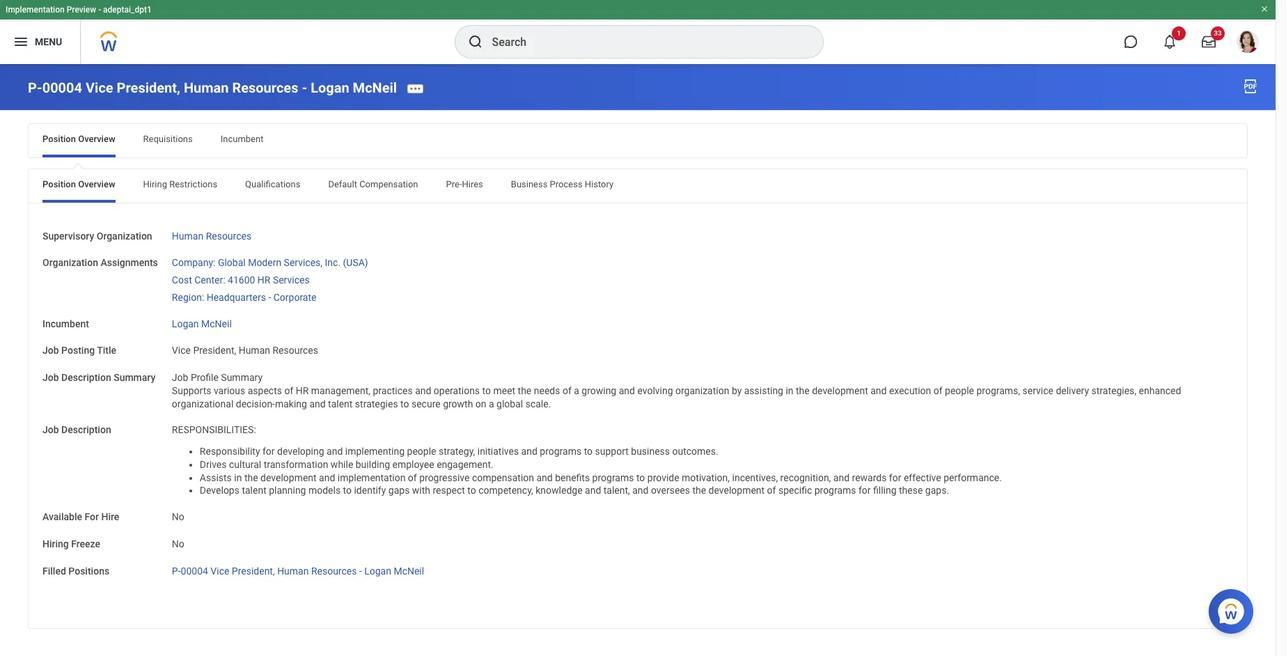 Task type: locate. For each thing, give the bounding box(es) containing it.
2 horizontal spatial development
[[812, 385, 869, 396]]

president,
[[117, 79, 180, 96], [193, 345, 236, 356], [232, 565, 275, 577]]

requisitions
[[143, 134, 193, 144]]

filled
[[42, 565, 66, 577]]

implementing
[[345, 446, 405, 457]]

0 vertical spatial logan
[[311, 79, 349, 96]]

2 description from the top
[[61, 425, 111, 436]]

1 horizontal spatial people
[[945, 385, 975, 396]]

p-
[[28, 79, 42, 96], [172, 565, 181, 577]]

and right "talent,"
[[633, 485, 649, 496]]

vice inside 'p-00004 vice president, human resources - logan mcneil' link
[[211, 565, 229, 577]]

0 vertical spatial mcneil
[[353, 79, 397, 96]]

1 summary from the left
[[114, 372, 155, 383]]

hr down modern
[[258, 275, 271, 286]]

no
[[172, 511, 184, 523], [172, 538, 184, 550]]

of down incentives,
[[767, 485, 776, 496]]

menu button
[[0, 20, 80, 64]]

for
[[263, 446, 275, 457], [889, 472, 902, 483], [859, 485, 871, 496]]

1 vertical spatial president,
[[193, 345, 236, 356]]

compensation
[[472, 472, 534, 483]]

1 vertical spatial mcneil
[[201, 318, 232, 329]]

position for hiring restrictions
[[42, 179, 76, 189]]

2 position from the top
[[42, 179, 76, 189]]

in inside job profile summary supports various aspects of hr management, practices and operations to meet the needs of a growing and evolving organization by assisting in the development and execution of people programs, service delivery strategies, enhanced organizational decision-making and talent strategies to secure growth on a global scale.
[[786, 385, 794, 396]]

incumbent up posting
[[42, 318, 89, 329]]

p- down menu dropdown button
[[28, 79, 42, 96]]

2 no from the top
[[172, 538, 184, 550]]

mcneil inside logan mcneil link
[[201, 318, 232, 329]]

1 vertical spatial tab list
[[29, 169, 1248, 203]]

2 vertical spatial for
[[859, 485, 871, 496]]

job
[[42, 345, 59, 356], [42, 372, 59, 383], [172, 372, 188, 383], [42, 425, 59, 436]]

p- for 'p-00004 vice president, human resources - logan mcneil' link to the bottom
[[172, 565, 181, 577]]

secure
[[412, 398, 441, 409]]

00004 down hiring freeze element
[[181, 565, 208, 577]]

by
[[732, 385, 742, 396]]

2 vertical spatial vice
[[211, 565, 229, 577]]

2 vertical spatial programs
[[815, 485, 857, 496]]

0 horizontal spatial vice
[[86, 79, 113, 96]]

default compensation
[[328, 179, 418, 189]]

tab list
[[29, 124, 1248, 157], [29, 169, 1248, 203]]

summary
[[114, 372, 155, 383], [221, 372, 263, 383]]

hiring up filled
[[42, 538, 69, 550]]

summary up "various"
[[221, 372, 263, 383]]

1 no from the top
[[172, 511, 184, 523]]

p-00004 vice president, human resources - logan mcneil link
[[28, 79, 397, 96], [172, 563, 424, 577]]

00004 for 'p-00004 vice president, human resources - logan mcneil' link to the bottom
[[181, 565, 208, 577]]

0 vertical spatial a
[[574, 385, 579, 396]]

to left provide
[[637, 472, 645, 483]]

a right on
[[489, 398, 494, 409]]

description
[[61, 372, 111, 383], [61, 425, 111, 436]]

president, inside "job posting title" element
[[193, 345, 236, 356]]

0 horizontal spatial summary
[[114, 372, 155, 383]]

0 vertical spatial p-00004 vice president, human resources - logan mcneil
[[28, 79, 397, 96]]

talent down management,
[[328, 398, 353, 409]]

1 vertical spatial vice
[[172, 345, 191, 356]]

outcomes.
[[673, 446, 719, 457]]

0 vertical spatial tab list
[[29, 124, 1248, 157]]

1 vertical spatial 00004
[[181, 565, 208, 577]]

1 vertical spatial description
[[61, 425, 111, 436]]

1 vertical spatial incumbent
[[42, 318, 89, 329]]

logan
[[311, 79, 349, 96], [172, 318, 199, 329], [364, 565, 391, 577]]

p- down hiring freeze element
[[172, 565, 181, 577]]

no up hiring freeze element
[[172, 511, 184, 523]]

mcneil for 'p-00004 vice president, human resources - logan mcneil' link to the bottom
[[394, 565, 424, 577]]

1 horizontal spatial hiring
[[143, 179, 167, 189]]

0 horizontal spatial in
[[234, 472, 242, 483]]

0 vertical spatial no
[[172, 511, 184, 523]]

headquarters
[[207, 292, 266, 303]]

president, for 'p-00004 vice president, human resources - logan mcneil' link to the bottom
[[232, 565, 275, 577]]

0 vertical spatial incumbent
[[221, 134, 264, 144]]

in down cultural
[[234, 472, 242, 483]]

filled positions
[[42, 565, 109, 577]]

1 horizontal spatial for
[[859, 485, 871, 496]]

mcneil for topmost 'p-00004 vice president, human resources - logan mcneil' link
[[353, 79, 397, 96]]

1 horizontal spatial development
[[709, 485, 765, 496]]

talent
[[328, 398, 353, 409], [242, 485, 267, 496]]

title
[[97, 345, 116, 356]]

inbox large image
[[1202, 35, 1216, 49]]

programs down "recognition,"
[[815, 485, 857, 496]]

the
[[518, 385, 532, 396], [796, 385, 810, 396], [244, 472, 258, 483], [693, 485, 706, 496]]

services,
[[284, 257, 323, 269]]

- inside region: headquarters - corporate link
[[268, 292, 271, 303]]

job for job description summary
[[42, 372, 59, 383]]

a left growing
[[574, 385, 579, 396]]

0 vertical spatial for
[[263, 446, 275, 457]]

2 horizontal spatial programs
[[815, 485, 857, 496]]

1 horizontal spatial incumbent
[[221, 134, 264, 144]]

while
[[331, 459, 353, 470]]

vice for topmost 'p-00004 vice president, human resources - logan mcneil' link
[[86, 79, 113, 96]]

2 vertical spatial logan
[[364, 565, 391, 577]]

0 horizontal spatial logan
[[172, 318, 199, 329]]

logan mcneil
[[172, 318, 232, 329]]

Search Workday  search field
[[492, 26, 795, 57]]

2 vertical spatial president,
[[232, 565, 275, 577]]

1 horizontal spatial logan
[[311, 79, 349, 96]]

1 horizontal spatial p-
[[172, 565, 181, 577]]

and up models
[[319, 472, 335, 483]]

gaps
[[389, 485, 410, 496]]

in
[[786, 385, 794, 396], [234, 472, 242, 483]]

close environment banner image
[[1261, 5, 1269, 13]]

people inside responsibility for developing and implementing people strategy, initiatives and programs to support business outcomes. drives cultural transformation while building employee engagement. assists in the development and implementation of progressive compensation and benefits programs to provide motivation, incentives, recognition, and rewards for effective performance. develops talent planning models to identify gaps with respect to competency, knowledge and talent, and oversees the development of specific programs for filling these gaps.
[[407, 446, 436, 457]]

hr
[[258, 275, 271, 286], [296, 385, 309, 396]]

human inside 'p-00004 vice president, human resources - logan mcneil' link
[[277, 565, 309, 577]]

0 vertical spatial overview
[[78, 134, 115, 144]]

0 vertical spatial president,
[[117, 79, 180, 96]]

summary down the title
[[114, 372, 155, 383]]

1 vertical spatial programs
[[593, 472, 634, 483]]

1 vertical spatial p-
[[172, 565, 181, 577]]

mcneil inside 'p-00004 vice president, human resources - logan mcneil' link
[[394, 565, 424, 577]]

development inside job profile summary supports various aspects of hr management, practices and operations to meet the needs of a growing and evolving organization by assisting in the development and execution of people programs, service delivery strategies, enhanced organizational decision-making and talent strategies to secure growth on a global scale.
[[812, 385, 869, 396]]

default
[[328, 179, 357, 189]]

to left the support
[[584, 446, 593, 457]]

and left "talent,"
[[585, 485, 601, 496]]

1 overview from the top
[[78, 134, 115, 144]]

1 vertical spatial a
[[489, 398, 494, 409]]

0 horizontal spatial p-
[[28, 79, 42, 96]]

the down cultural
[[244, 472, 258, 483]]

job for job profile summary supports various aspects of hr management, practices and operations to meet the needs of a growing and evolving organization by assisting in the development and execution of people programs, service delivery strategies, enhanced organizational decision-making and talent strategies to secure growth on a global scale.
[[172, 372, 188, 383]]

job posting title
[[42, 345, 116, 356]]

performance.
[[944, 472, 1002, 483]]

description down job description summary
[[61, 425, 111, 436]]

0 vertical spatial description
[[61, 372, 111, 383]]

0 vertical spatial in
[[786, 385, 794, 396]]

for up transformation at the left bottom of the page
[[263, 446, 275, 457]]

for down rewards
[[859, 485, 871, 496]]

summary for profile
[[221, 372, 263, 383]]

0 vertical spatial 00004
[[42, 79, 82, 96]]

1 description from the top
[[61, 372, 111, 383]]

organization
[[676, 385, 730, 396]]

to up on
[[482, 385, 491, 396]]

hire
[[101, 511, 119, 523]]

1 position from the top
[[42, 134, 76, 144]]

0 horizontal spatial hiring
[[42, 538, 69, 550]]

description for job description summary
[[61, 372, 111, 383]]

talent down cultural
[[242, 485, 267, 496]]

strategy,
[[439, 446, 475, 457]]

description down the job posting title
[[61, 372, 111, 383]]

the up scale.
[[518, 385, 532, 396]]

hiring for hiring restrictions
[[143, 179, 167, 189]]

incumbent
[[221, 134, 264, 144], [42, 318, 89, 329]]

vice for 'p-00004 vice president, human resources - logan mcneil' link to the bottom
[[211, 565, 229, 577]]

1 horizontal spatial 00004
[[181, 565, 208, 577]]

no for hiring freeze
[[172, 538, 184, 550]]

motivation,
[[682, 472, 730, 483]]

freeze
[[71, 538, 100, 550]]

overview for requisitions
[[78, 134, 115, 144]]

job inside job profile summary supports various aspects of hr management, practices and operations to meet the needs of a growing and evolving organization by assisting in the development and execution of people programs, service delivery strategies, enhanced organizational decision-making and talent strategies to secure growth on a global scale.
[[172, 372, 188, 383]]

development
[[812, 385, 869, 396], [261, 472, 317, 483], [709, 485, 765, 496]]

programs up benefits
[[540, 446, 582, 457]]

1 vertical spatial no
[[172, 538, 184, 550]]

0 vertical spatial development
[[812, 385, 869, 396]]

for up filling
[[889, 472, 902, 483]]

assignments
[[101, 257, 158, 269]]

1 vertical spatial in
[[234, 472, 242, 483]]

profile logan mcneil image
[[1237, 31, 1260, 56]]

0 vertical spatial hiring
[[143, 179, 167, 189]]

meet
[[494, 385, 516, 396]]

1 vertical spatial position overview
[[42, 179, 115, 189]]

0 vertical spatial hr
[[258, 275, 271, 286]]

hiring freeze element
[[172, 530, 184, 551]]

2 position overview from the top
[[42, 179, 115, 189]]

0 vertical spatial people
[[945, 385, 975, 396]]

1 horizontal spatial talent
[[328, 398, 353, 409]]

people inside job profile summary supports various aspects of hr management, practices and operations to meet the needs of a growing and evolving organization by assisting in the development and execution of people programs, service delivery strategies, enhanced organizational decision-making and talent strategies to secure growth on a global scale.
[[945, 385, 975, 396]]

hiring
[[143, 179, 167, 189], [42, 538, 69, 550]]

(usa)
[[343, 257, 368, 269]]

vice
[[86, 79, 113, 96], [172, 345, 191, 356], [211, 565, 229, 577]]

available for hire element
[[172, 503, 184, 524]]

2 summary from the left
[[221, 372, 263, 383]]

00004 down the menu
[[42, 79, 82, 96]]

people up employee
[[407, 446, 436, 457]]

organization
[[97, 230, 152, 242], [42, 257, 98, 269]]

and up while on the left of page
[[327, 446, 343, 457]]

developing
[[277, 446, 324, 457]]

region: headquarters - corporate link
[[172, 289, 317, 303]]

1 vertical spatial organization
[[42, 257, 98, 269]]

identify
[[354, 485, 386, 496]]

2 overview from the top
[[78, 179, 115, 189]]

pre-
[[446, 179, 462, 189]]

job for job posting title
[[42, 345, 59, 356]]

1 horizontal spatial hr
[[296, 385, 309, 396]]

overview
[[78, 134, 115, 144], [78, 179, 115, 189]]

vice inside "job posting title" element
[[172, 345, 191, 356]]

initiatives
[[478, 446, 519, 457]]

hiring left restrictions
[[143, 179, 167, 189]]

human inside human resources "link"
[[172, 230, 204, 242]]

2 horizontal spatial vice
[[211, 565, 229, 577]]

people left programs,
[[945, 385, 975, 396]]

0 horizontal spatial development
[[261, 472, 317, 483]]

0 vertical spatial position
[[42, 134, 76, 144]]

human resources
[[172, 230, 252, 242]]

0 vertical spatial talent
[[328, 398, 353, 409]]

supports
[[172, 385, 211, 396]]

0 horizontal spatial incumbent
[[42, 318, 89, 329]]

1 horizontal spatial in
[[786, 385, 794, 396]]

2 vertical spatial mcneil
[[394, 565, 424, 577]]

1 vertical spatial p-00004 vice president, human resources - logan mcneil
[[172, 565, 424, 577]]

delivery
[[1056, 385, 1090, 396]]

people
[[945, 385, 975, 396], [407, 446, 436, 457]]

in right assisting
[[786, 385, 794, 396]]

p-00004 vice president, human resources - logan mcneil for 'p-00004 vice president, human resources - logan mcneil' link to the bottom
[[172, 565, 424, 577]]

1 vertical spatial overview
[[78, 179, 115, 189]]

overview for hiring restrictions
[[78, 179, 115, 189]]

incumbent up qualifications on the top of the page
[[221, 134, 264, 144]]

1 vertical spatial hr
[[296, 385, 309, 396]]

logan mcneil link
[[172, 315, 232, 329]]

0 horizontal spatial 00004
[[42, 79, 82, 96]]

center:
[[195, 275, 225, 286]]

0 horizontal spatial hr
[[258, 275, 271, 286]]

hr up making
[[296, 385, 309, 396]]

1 vertical spatial hiring
[[42, 538, 69, 550]]

1 horizontal spatial a
[[574, 385, 579, 396]]

1 horizontal spatial vice
[[172, 345, 191, 356]]

0 vertical spatial p-
[[28, 79, 42, 96]]

talent inside job profile summary supports various aspects of hr management, practices and operations to meet the needs of a growing and evolving organization by assisting in the development and execution of people programs, service delivery strategies, enhanced organizational decision-making and talent strategies to secure growth on a global scale.
[[328, 398, 353, 409]]

strategies,
[[1092, 385, 1137, 396]]

0 vertical spatial position overview
[[42, 134, 115, 144]]

in inside responsibility for developing and implementing people strategy, initiatives and programs to support business outcomes. drives cultural transformation while building employee engagement. assists in the development and implementation of progressive compensation and benefits programs to provide motivation, incentives, recognition, and rewards for effective performance. develops talent planning models to identify gaps with respect to competency, knowledge and talent, and oversees the development of specific programs for filling these gaps.
[[234, 472, 242, 483]]

summary inside job profile summary supports various aspects of hr management, practices and operations to meet the needs of a growing and evolving organization by assisting in the development and execution of people programs, service delivery strategies, enhanced organizational decision-making and talent strategies to secure growth on a global scale.
[[221, 372, 263, 383]]

1 position overview from the top
[[42, 134, 115, 144]]

1 vertical spatial logan
[[172, 318, 199, 329]]

no down "available for hire" element
[[172, 538, 184, 550]]

support
[[595, 446, 629, 457]]

1 horizontal spatial programs
[[593, 472, 634, 483]]

1 vertical spatial talent
[[242, 485, 267, 496]]

organization down supervisory
[[42, 257, 98, 269]]

the right assisting
[[796, 385, 810, 396]]

0 horizontal spatial programs
[[540, 446, 582, 457]]

0 horizontal spatial talent
[[242, 485, 267, 496]]

0 vertical spatial vice
[[86, 79, 113, 96]]

mcneil
[[353, 79, 397, 96], [201, 318, 232, 329], [394, 565, 424, 577]]

1 vertical spatial people
[[407, 446, 436, 457]]

1 vertical spatial position
[[42, 179, 76, 189]]

execution
[[890, 385, 932, 396]]

1 horizontal spatial summary
[[221, 372, 263, 383]]

programs,
[[977, 385, 1021, 396]]

1 tab list from the top
[[29, 124, 1248, 157]]

description for job description
[[61, 425, 111, 436]]

evolving
[[638, 385, 673, 396]]

develops
[[200, 485, 240, 496]]

hiring freeze
[[42, 538, 100, 550]]

to right respect
[[468, 485, 476, 496]]

0 vertical spatial organization
[[97, 230, 152, 242]]

0 vertical spatial p-00004 vice president, human resources - logan mcneil link
[[28, 79, 397, 96]]

2 horizontal spatial for
[[889, 472, 902, 483]]

global
[[218, 257, 246, 269]]

0 horizontal spatial people
[[407, 446, 436, 457]]

implementation preview -   adeptai_dpt1
[[6, 5, 152, 15]]

- inside menu banner
[[98, 5, 101, 15]]

and up knowledge
[[537, 472, 553, 483]]

human
[[184, 79, 229, 96], [172, 230, 204, 242], [239, 345, 270, 356], [277, 565, 309, 577]]

organization up assignments
[[97, 230, 152, 242]]

programs up "talent,"
[[593, 472, 634, 483]]



Task type: describe. For each thing, give the bounding box(es) containing it.
needs
[[534, 385, 560, 396]]

the down motivation,
[[693, 485, 706, 496]]

1 vertical spatial p-00004 vice president, human resources - logan mcneil link
[[172, 563, 424, 577]]

process
[[550, 179, 583, 189]]

0 horizontal spatial a
[[489, 398, 494, 409]]

cultural
[[229, 459, 261, 470]]

enhanced
[[1139, 385, 1182, 396]]

justify image
[[13, 33, 29, 50]]

recognition,
[[781, 472, 831, 483]]

history
[[585, 179, 614, 189]]

position for requisitions
[[42, 134, 76, 144]]

notifications large image
[[1163, 35, 1177, 49]]

aspects
[[248, 385, 282, 396]]

inc.
[[325, 257, 341, 269]]

job profile summary supports various aspects of hr management, practices and operations to meet the needs of a growing and evolving organization by assisting in the development and execution of people programs, service delivery strategies, enhanced organizational decision-making and talent strategies to secure growth on a global scale.
[[172, 372, 1184, 409]]

vice president, human resources
[[172, 345, 318, 356]]

talent inside responsibility for developing and implementing people strategy, initiatives and programs to support business outcomes. drives cultural transformation while building employee engagement. assists in the development and implementation of progressive compensation and benefits programs to provide motivation, incentives, recognition, and rewards for effective performance. develops talent planning models to identify gaps with respect to competency, knowledge and talent, and oversees the development of specific programs for filling these gaps.
[[242, 485, 267, 496]]

strategies
[[355, 398, 398, 409]]

- inside 'p-00004 vice president, human resources - logan mcneil' link
[[359, 565, 362, 577]]

p-00004 vice president, human resources - logan mcneil main content
[[0, 64, 1276, 642]]

engagement.
[[437, 459, 494, 470]]

practices
[[373, 385, 413, 396]]

planning
[[269, 485, 306, 496]]

adeptai_dpt1
[[103, 5, 152, 15]]

positions
[[68, 565, 109, 577]]

and up secure
[[415, 385, 431, 396]]

company:
[[172, 257, 216, 269]]

cost
[[172, 275, 192, 286]]

hiring for hiring freeze
[[42, 538, 69, 550]]

resources inside "link"
[[206, 230, 252, 242]]

human resources link
[[172, 228, 252, 242]]

and right making
[[310, 398, 326, 409]]

profile
[[191, 372, 219, 383]]

global
[[497, 398, 523, 409]]

president, for topmost 'p-00004 vice president, human resources - logan mcneil' link
[[117, 79, 180, 96]]

respect
[[433, 485, 465, 496]]

hr inside job profile summary supports various aspects of hr management, practices and operations to meet the needs of a growing and evolving organization by assisting in the development and execution of people programs, service delivery strategies, enhanced organizational decision-making and talent strategies to secure growth on a global scale.
[[296, 385, 309, 396]]

company: global modern services, inc. (usa) link
[[172, 255, 368, 269]]

region:
[[172, 292, 204, 303]]

responsibilities:
[[172, 425, 256, 436]]

2 vertical spatial development
[[709, 485, 765, 496]]

items selected list
[[172, 255, 391, 304]]

hr inside items selected list
[[258, 275, 271, 286]]

specific
[[779, 485, 812, 496]]

building
[[356, 459, 390, 470]]

gaps.
[[926, 485, 950, 496]]

supervisory
[[42, 230, 94, 242]]

responsibility for developing and implementing people strategy, initiatives and programs to support business outcomes. drives cultural transformation while building employee engagement. assists in the development and implementation of progressive compensation and benefits programs to provide motivation, incentives, recognition, and rewards for effective performance. develops talent planning models to identify gaps with respect to competency, knowledge and talent, and oversees the development of specific programs for filling these gaps.
[[200, 446, 1002, 496]]

of right execution
[[934, 385, 943, 396]]

and left execution
[[871, 385, 887, 396]]

effective
[[904, 472, 942, 483]]

growing
[[582, 385, 617, 396]]

assists
[[200, 472, 232, 483]]

of right needs
[[563, 385, 572, 396]]

1 vertical spatial for
[[889, 472, 902, 483]]

restrictions
[[169, 179, 217, 189]]

knowledge
[[536, 485, 583, 496]]

benefits
[[555, 472, 590, 483]]

p- for topmost 'p-00004 vice president, human resources - logan mcneil' link
[[28, 79, 42, 96]]

1 vertical spatial development
[[261, 472, 317, 483]]

41600
[[228, 275, 255, 286]]

human inside "job posting title" element
[[239, 345, 270, 356]]

job description summary
[[42, 372, 155, 383]]

incentives,
[[733, 472, 778, 483]]

0 vertical spatial programs
[[540, 446, 582, 457]]

posting
[[61, 345, 95, 356]]

menu
[[35, 36, 62, 47]]

summary for description
[[114, 372, 155, 383]]

management,
[[311, 385, 371, 396]]

talent,
[[604, 485, 630, 496]]

these
[[899, 485, 923, 496]]

to left identify
[[343, 485, 352, 496]]

p-00004 vice president, human resources - logan mcneil for topmost 'p-00004 vice president, human resources - logan mcneil' link
[[28, 79, 397, 96]]

business process history
[[511, 179, 614, 189]]

making
[[275, 398, 307, 409]]

competency,
[[479, 485, 533, 496]]

growth
[[443, 398, 473, 409]]

hiring restrictions
[[143, 179, 217, 189]]

job posting title element
[[172, 337, 318, 358]]

1 button
[[1155, 26, 1186, 57]]

progressive
[[419, 472, 470, 483]]

business
[[631, 446, 670, 457]]

logan inside logan mcneil link
[[172, 318, 199, 329]]

region: headquarters - corporate
[[172, 292, 317, 303]]

service
[[1023, 385, 1054, 396]]

and right growing
[[619, 385, 635, 396]]

resources inside "job posting title" element
[[273, 345, 318, 356]]

position overview for hiring restrictions
[[42, 179, 115, 189]]

and right initiatives
[[522, 446, 538, 457]]

oversees
[[651, 485, 690, 496]]

assisting
[[745, 385, 784, 396]]

available
[[42, 511, 82, 523]]

view printable version (pdf) image
[[1243, 78, 1260, 95]]

filling
[[874, 485, 897, 496]]

to down practices
[[401, 398, 409, 409]]

00004 for topmost 'p-00004 vice president, human resources - logan mcneil' link
[[42, 79, 82, 96]]

decision-
[[236, 398, 275, 409]]

0 horizontal spatial for
[[263, 446, 275, 457]]

cost center: 41600 hr services
[[172, 275, 310, 286]]

business
[[511, 179, 548, 189]]

organizational
[[172, 398, 234, 409]]

no for available for hire
[[172, 511, 184, 523]]

job description
[[42, 425, 111, 436]]

1
[[1177, 29, 1181, 37]]

and left rewards
[[834, 472, 850, 483]]

job for job description
[[42, 425, 59, 436]]

organization assignments
[[42, 257, 158, 269]]

cost center: 41600 hr services link
[[172, 272, 310, 286]]

position overview for requisitions
[[42, 134, 115, 144]]

of up making
[[285, 385, 293, 396]]

qualifications
[[245, 179, 301, 189]]

services
[[273, 275, 310, 286]]

of down employee
[[408, 472, 417, 483]]

job description summary element
[[172, 364, 1232, 411]]

provide
[[648, 472, 680, 483]]

2 horizontal spatial logan
[[364, 565, 391, 577]]

operations
[[434, 385, 480, 396]]

various
[[214, 385, 245, 396]]

modern
[[248, 257, 282, 269]]

menu banner
[[0, 0, 1276, 64]]

search image
[[467, 33, 484, 50]]

33
[[1214, 29, 1222, 37]]

2 tab list from the top
[[29, 169, 1248, 203]]

rewards
[[852, 472, 887, 483]]

supervisory organization
[[42, 230, 152, 242]]

pre-hires
[[446, 179, 483, 189]]

available for hire
[[42, 511, 119, 523]]



Task type: vqa. For each thing, say whether or not it's contained in the screenshot.


